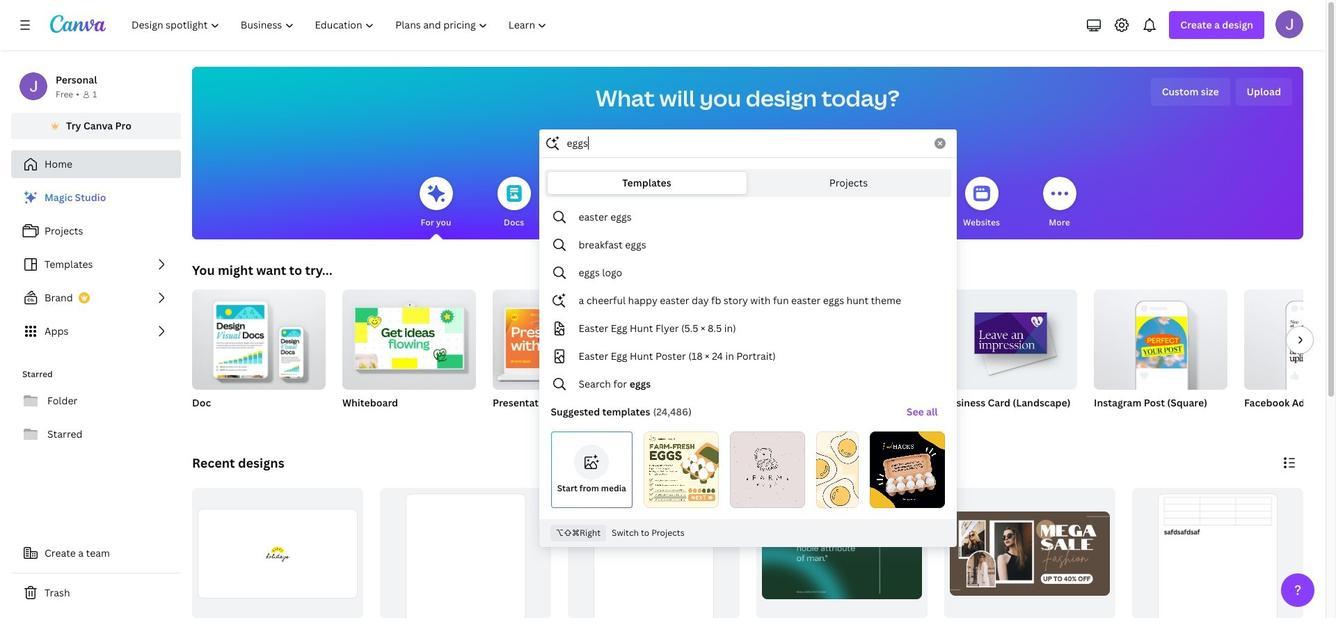 Task type: locate. For each thing, give the bounding box(es) containing it.
edit a copy of the yellow illustrated eggs phone wallpaper template image
[[817, 432, 859, 508]]

None search field
[[539, 130, 957, 547]]

list
[[11, 184, 181, 345]]

group
[[192, 284, 326, 428], [192, 284, 326, 390], [343, 284, 476, 428], [343, 284, 476, 390], [944, 284, 1078, 428], [944, 284, 1078, 390], [1095, 284, 1228, 428], [1095, 284, 1228, 390], [493, 290, 627, 428], [493, 290, 627, 390], [643, 290, 777, 428], [794, 290, 927, 428], [1245, 290, 1337, 428], [1245, 290, 1337, 390], [192, 488, 364, 618], [380, 488, 552, 618], [945, 488, 1116, 618], [1133, 488, 1304, 618]]

list box
[[540, 203, 956, 514]]



Task type: describe. For each thing, give the bounding box(es) containing it.
top level navigation element
[[123, 11, 559, 39]]

edit a copy of the farm eggs modern graphic beige logo template image
[[730, 432, 806, 508]]

edit a copy of the black orange food hacks food instagram post template image
[[870, 432, 945, 508]]

Search search field
[[567, 130, 926, 157]]

jacob simon image
[[1276, 10, 1304, 38]]

edit a copy of the green and orange minimalist illustrated farm fresh eggs linkedin post template image
[[644, 432, 719, 508]]



Task type: vqa. For each thing, say whether or not it's contained in the screenshot.
1 related to Action Verbs Presentation In Purple Blue Bold Style image
no



